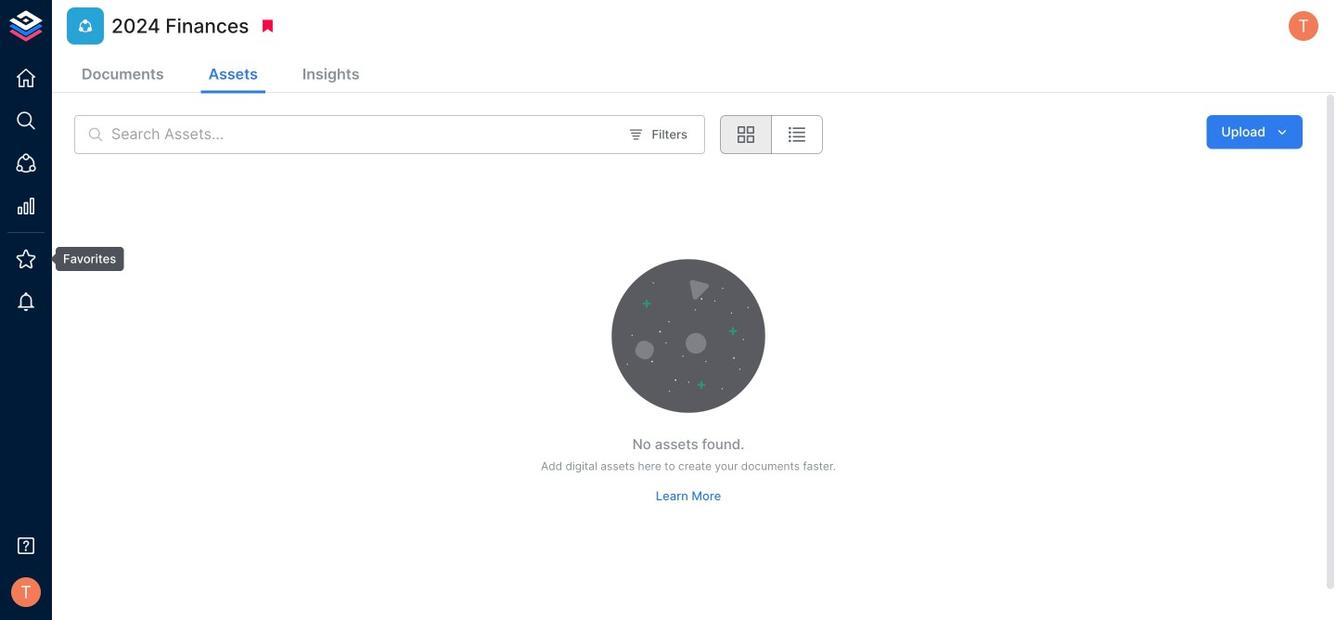 Task type: locate. For each thing, give the bounding box(es) containing it.
Search Assets... text field
[[111, 115, 618, 154]]

tooltip
[[43, 247, 124, 271]]

group
[[720, 115, 823, 154]]

remove bookmark image
[[259, 18, 276, 34]]



Task type: vqa. For each thing, say whether or not it's contained in the screenshot.
the remove bookmark icon
yes



